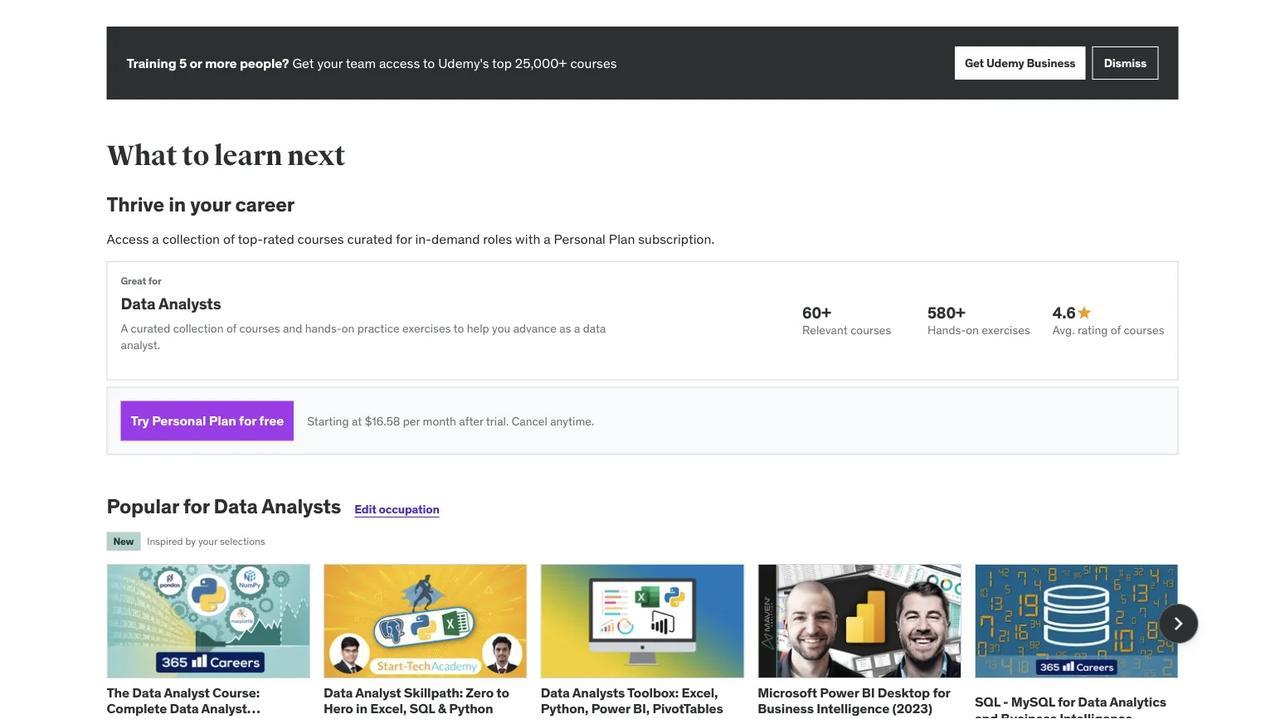Task type: vqa. For each thing, say whether or not it's contained in the screenshot.
580+
yes



Task type: describe. For each thing, give the bounding box(es) containing it.
and inside great for data analysts a curated collection of courses and hands-on practice exercises to help you advance as a data analyst.
[[283, 321, 302, 336]]

people?
[[240, 54, 289, 71]]

python
[[449, 701, 493, 718]]

0 vertical spatial collection
[[162, 230, 220, 247]]

subscription.
[[639, 230, 715, 247]]

thrive in your career
[[107, 192, 295, 217]]

udemy
[[987, 55, 1025, 70]]

starting
[[307, 414, 349, 429]]

intelligence inside sql - mysql for data analytics and business intelligence
[[1060, 710, 1133, 720]]

roles
[[483, 230, 512, 247]]

580+
[[928, 303, 966, 323]]

to inside data analyst skillpath: zero to hero in excel, sql & python
[[497, 685, 510, 702]]

courses right rated
[[298, 230, 344, 247]]

what to learn next
[[107, 139, 345, 173]]

udemy's
[[438, 54, 489, 71]]

popular
[[107, 494, 179, 519]]

occupation
[[379, 502, 440, 517]]

for inside try personal plan for free link
[[239, 413, 256, 430]]

toolbox:
[[628, 685, 679, 702]]

for inside microsoft power bi desktop for business intelligence (2023)
[[933, 685, 951, 702]]

new
[[113, 535, 134, 548]]

0 horizontal spatial a
[[152, 230, 159, 247]]

after
[[459, 414, 484, 429]]

access
[[379, 54, 420, 71]]

you
[[492, 321, 511, 336]]

starting at $16.58 per month after trial. cancel anytime.
[[307, 414, 595, 429]]

data analysts toolbox: excel, python, power bi, pivottables
[[541, 685, 723, 718]]

0 horizontal spatial get
[[293, 54, 314, 71]]

for inside great for data analysts a curated collection of courses and hands-on practice exercises to help you advance as a data analyst.
[[148, 275, 161, 288]]

zero
[[466, 685, 494, 702]]

courses inside "60+ relevant courses"
[[851, 323, 892, 338]]

training 5 or more people? get your team access to udemy's top 25,000+ courses
[[127, 54, 617, 71]]

to right access in the top left of the page
[[423, 54, 435, 71]]

desktop
[[878, 685, 930, 702]]

courses inside great for data analysts a curated collection of courses and hands-on practice exercises to help you advance as a data analyst.
[[239, 321, 280, 336]]

trial.
[[486, 414, 509, 429]]

team
[[346, 54, 376, 71]]

hero
[[324, 701, 353, 718]]

at
[[352, 414, 362, 429]]

get udemy business link
[[955, 46, 1086, 80]]

hands-
[[928, 323, 966, 338]]

analysts for popular for data analysts
[[262, 494, 341, 519]]

dismiss button
[[1093, 46, 1159, 80]]

microsoft power bi desktop for business intelligence (2023) link
[[758, 685, 951, 718]]

your for career
[[190, 192, 231, 217]]

what
[[107, 139, 177, 173]]

for inside sql - mysql for data analytics and business intelligence
[[1058, 694, 1076, 711]]

data inside data analyst skillpath: zero to hero in excel, sql & python
[[324, 685, 353, 702]]

5
[[179, 54, 187, 71]]

try personal plan for free link
[[121, 401, 294, 441]]

microsoft
[[758, 685, 818, 702]]

course:
[[213, 685, 260, 702]]

sql inside data analyst skillpath: zero to hero in excel, sql & python
[[410, 701, 435, 718]]

bi,
[[633, 701, 650, 718]]

inspired
[[147, 535, 183, 548]]

rated
[[263, 230, 294, 247]]

data analysts toolbox: excel, python, power bi, pivottables link
[[541, 685, 723, 718]]

avg. rating of courses
[[1053, 323, 1165, 338]]

1 horizontal spatial plan
[[609, 230, 635, 247]]

training
[[127, 54, 176, 71]]

inspired by your selections
[[147, 535, 265, 548]]

get udemy business
[[965, 55, 1076, 70]]

advance
[[513, 321, 557, 336]]

0 vertical spatial your
[[317, 54, 343, 71]]

data inside great for data analysts a curated collection of courses and hands-on practice exercises to help you advance as a data analyst.
[[121, 293, 155, 313]]

analytics
[[1110, 694, 1167, 711]]

next image
[[1166, 611, 1192, 637]]

or
[[190, 54, 202, 71]]

intelligence inside microsoft power bi desktop for business intelligence (2023)
[[817, 701, 890, 718]]

data inside data analysts toolbox: excel, python, power bi, pivottables
[[541, 685, 570, 702]]

1 horizontal spatial get
[[965, 55, 984, 70]]

try
[[131, 413, 149, 430]]

thrive
[[107, 192, 164, 217]]

skillpath:
[[404, 685, 463, 702]]

on inside great for data analysts a curated collection of courses and hands-on practice exercises to help you advance as a data analyst.
[[342, 321, 355, 336]]

power inside data analysts toolbox: excel, python, power bi, pivottables
[[592, 701, 631, 718]]

data analyst skillpath: zero to hero in excel, sql & python
[[324, 685, 510, 718]]

courses right the rating
[[1124, 323, 1165, 338]]

sql - mysql for data analytics and business intelligence link
[[975, 694, 1167, 720]]

bi
[[862, 685, 875, 702]]

business inside sql - mysql for data analytics and business intelligence
[[1001, 710, 1057, 720]]

in inside data analyst skillpath: zero to hero in excel, sql & python
[[356, 701, 368, 718]]

$16.58
[[365, 414, 400, 429]]

data analysts link
[[121, 293, 221, 313]]

free
[[259, 413, 284, 430]]

top-
[[238, 230, 263, 247]]

complete
[[107, 701, 167, 718]]

dismiss
[[1105, 55, 1147, 70]]

per
[[403, 414, 420, 429]]

0 horizontal spatial plan
[[209, 413, 236, 430]]

data inside sql - mysql for data analytics and business intelligence
[[1078, 694, 1108, 711]]

great
[[121, 275, 146, 288]]

sql inside sql - mysql for data analytics and business intelligence
[[975, 694, 1001, 711]]

help
[[467, 321, 489, 336]]

to up thrive in your career
[[182, 139, 209, 173]]



Task type: locate. For each thing, give the bounding box(es) containing it.
edit
[[355, 502, 377, 517]]

analysts
[[158, 293, 221, 313], [262, 494, 341, 519], [573, 685, 625, 702]]

mysql
[[1012, 694, 1056, 711]]

for right the great
[[148, 275, 161, 288]]

power
[[820, 685, 859, 702], [592, 701, 631, 718]]

intelligence right mysql
[[1060, 710, 1133, 720]]

1 vertical spatial analysts
[[262, 494, 341, 519]]

try personal plan for free
[[131, 413, 284, 430]]

intelligence
[[817, 701, 890, 718], [1060, 710, 1133, 720]]

data
[[121, 293, 155, 313], [214, 494, 258, 519], [132, 685, 161, 702], [324, 685, 353, 702], [541, 685, 570, 702], [1078, 694, 1108, 711], [170, 701, 199, 718]]

excel,
[[682, 685, 718, 702], [370, 701, 407, 718]]

pivottables
[[653, 701, 723, 718]]

by
[[185, 535, 196, 548]]

career
[[235, 192, 295, 217]]

curated left in- at the top left of page
[[347, 230, 393, 247]]

practice
[[358, 321, 400, 336]]

edit occupation
[[355, 502, 440, 517]]

get left udemy
[[965, 55, 984, 70]]

4.6
[[1053, 303, 1076, 323]]

analysts left edit
[[262, 494, 341, 519]]

access a collection of top-rated courses curated for in-demand roles with a personal plan subscription.
[[107, 230, 715, 247]]

a right as
[[574, 321, 580, 336]]

1 vertical spatial curated
[[131, 321, 170, 336]]

curated up analyst.
[[131, 321, 170, 336]]

and left "hands-"
[[283, 321, 302, 336]]

1 horizontal spatial a
[[544, 230, 551, 247]]

month
[[423, 414, 456, 429]]

analyst inside data analyst skillpath: zero to hero in excel, sql & python
[[355, 685, 401, 702]]

1 horizontal spatial personal
[[554, 230, 606, 247]]

demand
[[432, 230, 480, 247]]

analysts for great for data analysts a curated collection of courses and hands-on practice exercises to help you advance as a data analyst.
[[158, 293, 221, 313]]

business inside microsoft power bi desktop for business intelligence (2023)
[[758, 701, 814, 718]]

1 horizontal spatial and
[[975, 710, 998, 720]]

your down what to learn next
[[190, 192, 231, 217]]

python,
[[541, 701, 589, 718]]

anytime.
[[550, 414, 595, 429]]

collection down thrive in your career
[[162, 230, 220, 247]]

to right zero
[[497, 685, 510, 702]]

for left in- at the top left of page
[[396, 230, 412, 247]]

small image
[[1076, 305, 1093, 321]]

get
[[293, 54, 314, 71], [965, 55, 984, 70]]

courses
[[571, 54, 617, 71], [298, 230, 344, 247], [239, 321, 280, 336], [851, 323, 892, 338], [1124, 323, 1165, 338]]

rating
[[1078, 323, 1108, 338]]

&
[[438, 701, 446, 718]]

2 vertical spatial your
[[198, 535, 217, 548]]

to left help
[[454, 321, 464, 336]]

personal
[[554, 230, 606, 247], [152, 413, 206, 430]]

as
[[560, 321, 571, 336]]

analyst
[[164, 685, 210, 702], [355, 685, 401, 702], [201, 701, 247, 718]]

plan left subscription.
[[609, 230, 635, 247]]

edit occupation button
[[355, 502, 440, 517]]

0 horizontal spatial personal
[[152, 413, 206, 430]]

thrive in your career element
[[107, 192, 1179, 455]]

microsoft power bi desktop for business intelligence (2023)
[[758, 685, 951, 718]]

0 vertical spatial and
[[283, 321, 302, 336]]

for right mysql
[[1058, 694, 1076, 711]]

collection
[[162, 230, 220, 247], [173, 321, 224, 336]]

and
[[283, 321, 302, 336], [975, 710, 998, 720]]

0 vertical spatial in
[[169, 192, 186, 217]]

0 horizontal spatial excel,
[[370, 701, 407, 718]]

analysts inside data analysts toolbox: excel, python, power bi, pivottables
[[573, 685, 625, 702]]

next
[[287, 139, 345, 173]]

1 horizontal spatial sql
[[975, 694, 1001, 711]]

top
[[492, 54, 512, 71]]

1 vertical spatial in
[[356, 701, 368, 718]]

a inside great for data analysts a curated collection of courses and hands-on practice exercises to help you advance as a data analyst.
[[574, 321, 580, 336]]

power left bi
[[820, 685, 859, 702]]

bootcamp
[[107, 717, 171, 720]]

of inside great for data analysts a curated collection of courses and hands-on practice exercises to help you advance as a data analyst.
[[227, 321, 237, 336]]

great for data analysts a curated collection of courses and hands-on practice exercises to help you advance as a data analyst.
[[121, 275, 606, 352]]

your left team on the left top of the page
[[317, 54, 343, 71]]

curated
[[347, 230, 393, 247], [131, 321, 170, 336]]

on inside 580+ hands-on exercises
[[966, 323, 979, 338]]

exercises inside great for data analysts a curated collection of courses and hands-on practice exercises to help you advance as a data analyst.
[[403, 321, 451, 336]]

your right by
[[198, 535, 217, 548]]

2 horizontal spatial analysts
[[573, 685, 625, 702]]

excel, right toolbox:
[[682, 685, 718, 702]]

plan left free
[[209, 413, 236, 430]]

2 horizontal spatial a
[[574, 321, 580, 336]]

learn
[[214, 139, 282, 173]]

1 horizontal spatial intelligence
[[1060, 710, 1133, 720]]

excel, inside data analysts toolbox: excel, python, power bi, pivottables
[[682, 685, 718, 702]]

business
[[1027, 55, 1076, 70], [758, 701, 814, 718], [1001, 710, 1057, 720]]

25,000+
[[515, 54, 567, 71]]

1 horizontal spatial power
[[820, 685, 859, 702]]

the
[[107, 685, 129, 702]]

plan
[[609, 230, 635, 247], [209, 413, 236, 430]]

cancel
[[512, 414, 548, 429]]

(2023)
[[893, 701, 933, 718]]

to inside great for data analysts a curated collection of courses and hands-on practice exercises to help you advance as a data analyst.
[[454, 321, 464, 336]]

sql
[[975, 694, 1001, 711], [410, 701, 435, 718]]

your
[[317, 54, 343, 71], [190, 192, 231, 217], [198, 535, 217, 548]]

a right with
[[544, 230, 551, 247]]

analysts up analyst.
[[158, 293, 221, 313]]

in-
[[415, 230, 432, 247]]

2 vertical spatial analysts
[[573, 685, 625, 702]]

in
[[169, 192, 186, 217], [356, 701, 368, 718]]

-
[[1004, 694, 1009, 711]]

0 vertical spatial curated
[[347, 230, 393, 247]]

personal right with
[[554, 230, 606, 247]]

exercises left avg.
[[982, 323, 1031, 338]]

your inside thrive in your career element
[[190, 192, 231, 217]]

of
[[223, 230, 235, 247], [227, 321, 237, 336], [1111, 323, 1121, 338]]

the data analyst course: complete data analyst bootcamp
[[107, 685, 260, 720]]

data analyst skillpath: zero to hero in excel, sql & python link
[[324, 685, 510, 718]]

for right (2023)
[[933, 685, 951, 702]]

excel, inside data analyst skillpath: zero to hero in excel, sql & python
[[370, 701, 407, 718]]

580+ hands-on exercises
[[928, 303, 1031, 338]]

analysts inside great for data analysts a curated collection of courses and hands-on practice exercises to help you advance as a data analyst.
[[158, 293, 221, 313]]

0 horizontal spatial exercises
[[403, 321, 451, 336]]

relevant
[[803, 323, 848, 338]]

get right people?
[[293, 54, 314, 71]]

popular for data analysts
[[107, 494, 341, 519]]

avg.
[[1053, 323, 1075, 338]]

0 vertical spatial analysts
[[158, 293, 221, 313]]

your for selections
[[198, 535, 217, 548]]

hands-
[[305, 321, 342, 336]]

power left bi,
[[592, 701, 631, 718]]

0 horizontal spatial curated
[[131, 321, 170, 336]]

1 vertical spatial and
[[975, 710, 998, 720]]

curated inside great for data analysts a curated collection of courses and hands-on practice exercises to help you advance as a data analyst.
[[131, 321, 170, 336]]

carousel element
[[107, 564, 1199, 720]]

1 horizontal spatial on
[[966, 323, 979, 338]]

collection inside great for data analysts a curated collection of courses and hands-on practice exercises to help you advance as a data analyst.
[[173, 321, 224, 336]]

60+ relevant courses
[[803, 303, 892, 338]]

for up by
[[183, 494, 210, 519]]

more
[[205, 54, 237, 71]]

and inside sql - mysql for data analytics and business intelligence
[[975, 710, 998, 720]]

courses right relevant
[[851, 323, 892, 338]]

intelligence left (2023)
[[817, 701, 890, 718]]

0 horizontal spatial analysts
[[158, 293, 221, 313]]

with
[[516, 230, 541, 247]]

selections
[[220, 535, 265, 548]]

data
[[583, 321, 606, 336]]

1 horizontal spatial exercises
[[982, 323, 1031, 338]]

1 horizontal spatial in
[[356, 701, 368, 718]]

sql left the &
[[410, 701, 435, 718]]

1 vertical spatial plan
[[209, 413, 236, 430]]

0 horizontal spatial intelligence
[[817, 701, 890, 718]]

a
[[152, 230, 159, 247], [544, 230, 551, 247], [574, 321, 580, 336]]

1 horizontal spatial analysts
[[262, 494, 341, 519]]

exercises right the practice
[[403, 321, 451, 336]]

in right thrive
[[169, 192, 186, 217]]

a
[[121, 321, 128, 336]]

0 vertical spatial plan
[[609, 230, 635, 247]]

exercises inside 580+ hands-on exercises
[[982, 323, 1031, 338]]

courses left "hands-"
[[239, 321, 280, 336]]

sql - mysql for data analytics and business intelligence
[[975, 694, 1167, 720]]

courses right 25,000+
[[571, 54, 617, 71]]

and left -
[[975, 710, 998, 720]]

power inside microsoft power bi desktop for business intelligence (2023)
[[820, 685, 859, 702]]

1 horizontal spatial curated
[[347, 230, 393, 247]]

collection down data analysts link
[[173, 321, 224, 336]]

0 horizontal spatial power
[[592, 701, 631, 718]]

0 horizontal spatial on
[[342, 321, 355, 336]]

1 horizontal spatial excel,
[[682, 685, 718, 702]]

in right hero
[[356, 701, 368, 718]]

excel, right hero
[[370, 701, 407, 718]]

0 horizontal spatial and
[[283, 321, 302, 336]]

personal right try
[[152, 413, 206, 430]]

1 vertical spatial personal
[[152, 413, 206, 430]]

analysts left bi,
[[573, 685, 625, 702]]

the data analyst course: complete data analyst bootcamp link
[[107, 685, 260, 720]]

0 vertical spatial personal
[[554, 230, 606, 247]]

0 horizontal spatial sql
[[410, 701, 435, 718]]

0 horizontal spatial in
[[169, 192, 186, 217]]

sql left -
[[975, 694, 1001, 711]]

1 vertical spatial your
[[190, 192, 231, 217]]

1 vertical spatial collection
[[173, 321, 224, 336]]

analyst.
[[121, 337, 160, 352]]

a right access
[[152, 230, 159, 247]]

for left free
[[239, 413, 256, 430]]



